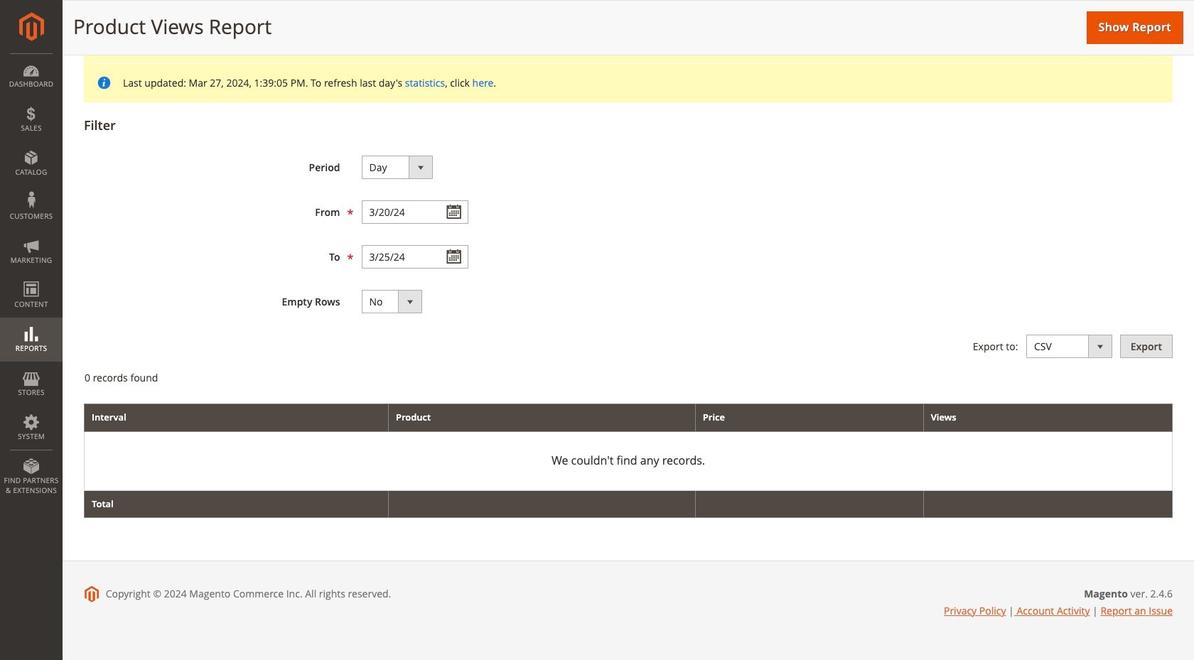 Task type: locate. For each thing, give the bounding box(es) containing it.
None text field
[[362, 201, 468, 224], [362, 245, 468, 269], [362, 201, 468, 224], [362, 245, 468, 269]]

menu bar
[[0, 53, 63, 503]]



Task type: vqa. For each thing, say whether or not it's contained in the screenshot.
menu bar
yes



Task type: describe. For each thing, give the bounding box(es) containing it.
magento admin panel image
[[19, 12, 44, 41]]



